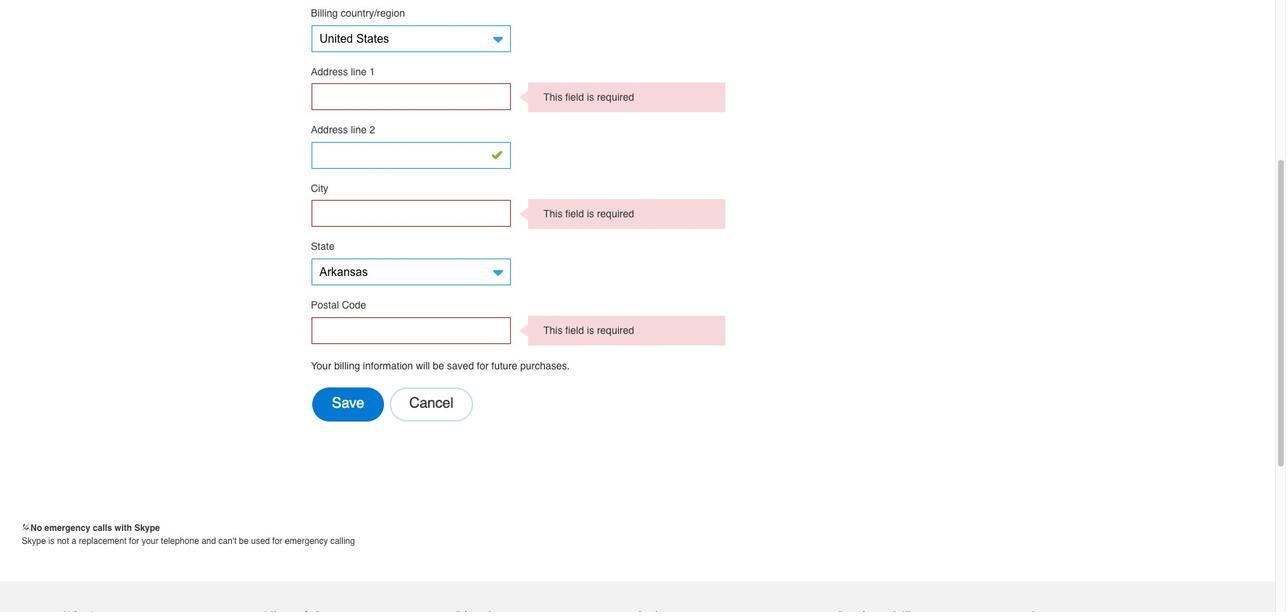 Task type: vqa. For each thing, say whether or not it's contained in the screenshot.
used on the left
yes



Task type: describe. For each thing, give the bounding box(es) containing it.
no
[[30, 524, 42, 534]]

future
[[492, 360, 517, 371]]

calls
[[93, 524, 112, 534]]

no emergency calls with skype
[[30, 524, 160, 534]]

information
[[363, 360, 413, 371]]

1
[[370, 66, 375, 77]]

5 heading from the left
[[838, 582, 1012, 612]]

with
[[115, 524, 132, 534]]

billing country/region
[[311, 7, 405, 19]]

your billing information will be saved for future purchases.
[[311, 360, 570, 371]]

2
[[370, 124, 375, 136]]

saved
[[447, 360, 474, 371]]

billing
[[311, 7, 338, 19]]

Address line 2 text field
[[312, 142, 511, 169]]

Address line 1 text field
[[312, 84, 511, 110]]

calling
[[330, 537, 355, 547]]

used
[[251, 537, 270, 547]]

can't
[[218, 537, 237, 547]]

address for address line 1
[[311, 66, 348, 77]]

4 heading from the left
[[638, 582, 820, 612]]

save
[[332, 395, 364, 412]]

0 vertical spatial be
[[433, 360, 444, 371]]

line for 1
[[351, 66, 367, 77]]

country/region
[[341, 7, 405, 19]]

a
[[72, 537, 76, 547]]

postal code
[[311, 299, 366, 311]]

Postal Code text field
[[312, 317, 511, 344]]

cancel
[[409, 395, 453, 412]]

address line 2
[[311, 124, 375, 136]]

city
[[311, 182, 328, 194]]



Task type: locate. For each thing, give the bounding box(es) containing it.
for right used
[[272, 537, 283, 547]]

state
[[311, 241, 335, 252]]

1 line from the top
[[351, 66, 367, 77]]

for
[[477, 360, 489, 371], [129, 537, 139, 547], [272, 537, 283, 547]]

1 address from the top
[[311, 66, 348, 77]]

address
[[311, 66, 348, 77], [311, 124, 348, 136]]

this field is required
[[544, 91, 634, 103], [544, 91, 634, 103], [544, 208, 634, 219], [544, 208, 634, 219], [544, 325, 634, 336], [544, 325, 634, 336]]

2 horizontal spatial for
[[477, 360, 489, 371]]

1 horizontal spatial for
[[272, 537, 283, 547]]

1 horizontal spatial emergency
[[285, 537, 328, 547]]

for left future
[[477, 360, 489, 371]]

emergency up not
[[44, 524, 90, 534]]

purchases.
[[520, 360, 570, 371]]

cancel button
[[390, 388, 473, 422]]

be right will
[[433, 360, 444, 371]]

0 horizontal spatial for
[[129, 537, 139, 547]]

skype up "your"
[[134, 524, 160, 534]]

skype down no
[[22, 537, 46, 547]]

code
[[342, 299, 366, 311]]

0 horizontal spatial skype
[[22, 537, 46, 547]]

replacement
[[79, 537, 127, 547]]

address for address line 2
[[311, 124, 348, 136]]

billing
[[334, 360, 360, 371]]

your
[[142, 537, 159, 547]]

is
[[587, 91, 594, 103], [587, 91, 594, 103], [587, 208, 594, 219], [587, 208, 594, 219], [587, 325, 594, 336], [587, 325, 594, 336], [48, 537, 55, 547]]

1 vertical spatial be
[[239, 537, 249, 547]]

field
[[565, 91, 584, 103], [565, 91, 584, 103], [565, 208, 584, 219], [565, 208, 584, 219], [565, 325, 584, 336], [565, 325, 584, 336]]

0 horizontal spatial be
[[239, 537, 249, 547]]

emergency
[[44, 524, 90, 534], [285, 537, 328, 547]]

1 vertical spatial emergency
[[285, 537, 328, 547]]

address left 2
[[311, 124, 348, 136]]

for left "your"
[[129, 537, 139, 547]]

1 horizontal spatial be
[[433, 360, 444, 371]]

1 horizontal spatial skype
[[134, 524, 160, 534]]

6 heading from the left
[[1029, 582, 1203, 612]]

2 heading from the left
[[264, 582, 438, 612]]

City text field
[[312, 200, 511, 227]]

0 vertical spatial line
[[351, 66, 367, 77]]

required
[[597, 91, 634, 103], [597, 91, 634, 103], [597, 208, 634, 219], [597, 208, 634, 219], [597, 325, 634, 336], [597, 325, 634, 336]]

your
[[311, 360, 331, 371]]

line left the 1
[[351, 66, 367, 77]]

0 vertical spatial skype
[[134, 524, 160, 534]]

3 heading from the left
[[455, 582, 629, 612]]

be
[[433, 360, 444, 371], [239, 537, 249, 547]]

emergency left calling
[[285, 537, 328, 547]]

telephone
[[161, 537, 199, 547]]

will
[[416, 360, 430, 371]]

save button
[[312, 388, 384, 422]]

1 vertical spatial address
[[311, 124, 348, 136]]

1 vertical spatial line
[[351, 124, 367, 136]]

and
[[202, 537, 216, 547]]

skype is not a replacement for your telephone and can't be used for emergency calling
[[22, 537, 355, 547]]

heading
[[64, 582, 246, 612], [264, 582, 438, 612], [455, 582, 629, 612], [638, 582, 820, 612], [838, 582, 1012, 612], [1029, 582, 1203, 612]]

0 vertical spatial address
[[311, 66, 348, 77]]

skype
[[134, 524, 160, 534], [22, 537, 46, 547]]

line for 2
[[351, 124, 367, 136]]

address line 1
[[311, 66, 375, 77]]

0 vertical spatial emergency
[[44, 524, 90, 534]]

2 line from the top
[[351, 124, 367, 136]]

footer resource links element
[[0, 582, 1275, 612]]

address left the 1
[[311, 66, 348, 77]]

0 horizontal spatial emergency
[[44, 524, 90, 534]]

1 vertical spatial skype
[[22, 537, 46, 547]]

line left 2
[[351, 124, 367, 136]]

line
[[351, 66, 367, 77], [351, 124, 367, 136]]

1 heading from the left
[[64, 582, 246, 612]]

not
[[57, 537, 69, 547]]

this
[[544, 91, 563, 103], [544, 91, 563, 103], [544, 208, 563, 219], [544, 208, 563, 219], [544, 325, 563, 336], [544, 325, 563, 336]]

postal
[[311, 299, 339, 311]]

2 address from the top
[[311, 124, 348, 136]]

be right can't
[[239, 537, 249, 547]]



